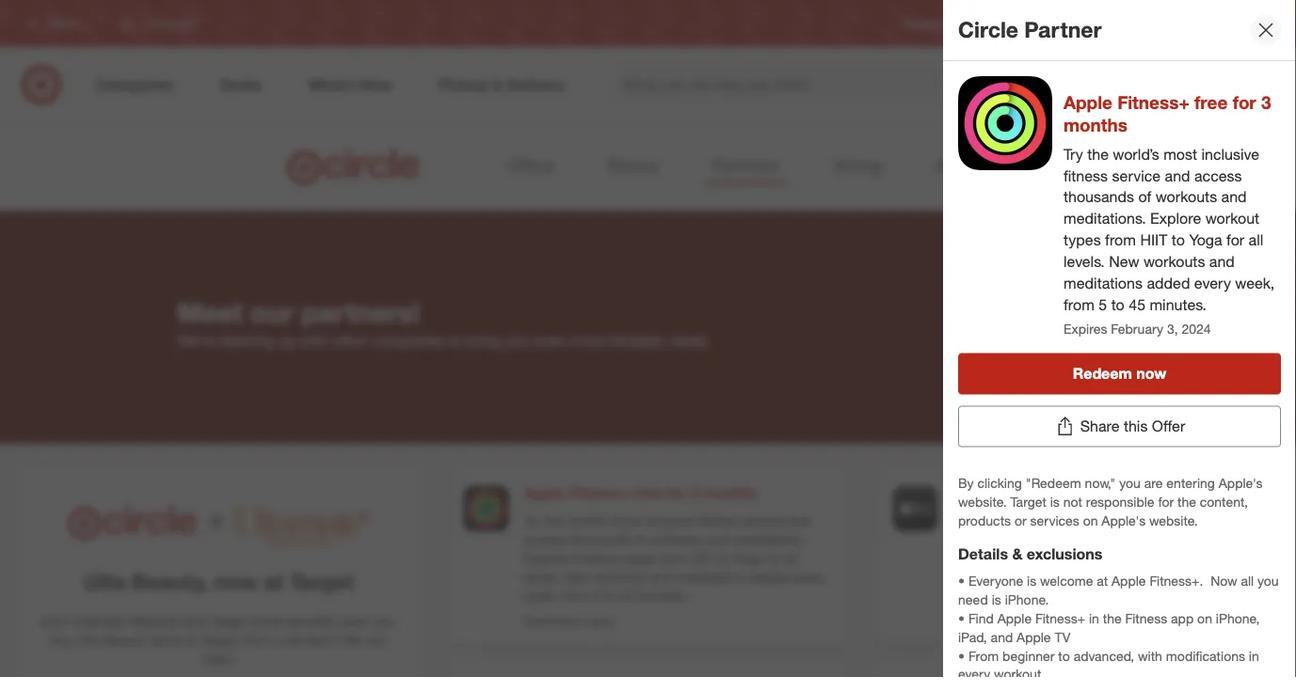 Task type: locate. For each thing, give the bounding box(es) containing it.
access
[[1195, 166, 1242, 185], [524, 532, 565, 548]]

now up 'target.'
[[214, 569, 257, 595]]

rewards
[[129, 614, 181, 630]]

45 for try the world's most inclusive fitness service and access thousands of workouts and meditations. explore workout types from hiit to yoga for all levels. new workouts and meditations added every week, from 5 to 45 minutes.
[[619, 588, 633, 605]]

3 • from the top
[[958, 648, 965, 664]]

0 vertical spatial access
[[1195, 166, 1242, 185]]

0 vertical spatial fitness
[[1064, 166, 1108, 185]]

5 for try the world's most inclusive fitness service and access thousands of workouts and meditations. explore workout types from hiit to yoga for all levels. new workouts and meditations added every week, from 5 to 45 minutes. expires february 3, 2024
[[1099, 296, 1107, 314]]

levels. for try the world's most inclusive fitness service and access thousands of workouts and meditations. explore workout types from hiit to yoga for all levels. new workouts and meditations added every week, from 5 to 45 minutes. expires february 3, 2024
[[1064, 253, 1105, 271]]

1 horizontal spatial restrictions
[[953, 615, 1013, 629]]

0 horizontal spatial restrictions apply
[[524, 615, 614, 629]]

0 horizontal spatial on
[[1083, 512, 1098, 529]]

on right app
[[1197, 610, 1212, 627]]

0 horizontal spatial fitness
[[699, 513, 737, 529]]

find left stores
[[1228, 16, 1249, 31]]

3
[[1261, 91, 1271, 113], [690, 484, 699, 503], [1087, 484, 1095, 503]]

try inside try the world's most inclusive fitness service and access thousands of workouts and meditations. explore workout types from hiit to yoga for all levels. new workouts and meditations added every week, from 5 to 45 minutes.
[[524, 513, 541, 529]]

fitness+ inside details & exclusions • everyone is welcome at apple fitness+.  now all you need is iphone. • find apple fitness+ in the fitness app on iphone, ipad, and apple tv • from beginner to advanced, with modifications in every wo
[[1035, 610, 1085, 627]]

2 vertical spatial of
[[634, 532, 646, 548]]

beauty,
[[131, 569, 208, 595]]

0 horizontal spatial try
[[524, 513, 541, 529]]

1 restrictions apply from the left
[[524, 615, 614, 629]]

is left "not"
[[1050, 494, 1060, 510]]

0 vertical spatial all
[[1249, 231, 1264, 249]]

workout for try the world's most inclusive fitness service and access thousands of workouts and meditations. explore workout types from hiit to yoga for all levels. new workouts and meditations added every week, from 5 to 45 minutes. expires february 3, 2024
[[1206, 209, 1260, 228]]

minutes. for try the world's most inclusive fitness service and access thousands of workouts and meditations. explore workout types from hiit to yoga for all levels. new workouts and meditations added every week, from 5 to 45 minutes.
[[637, 588, 687, 605]]

search button
[[1045, 64, 1090, 109]]

0 vertical spatial added
[[1147, 274, 1190, 292]]

0 vertical spatial levels.
[[1064, 253, 1105, 271]]

2 vertical spatial •
[[958, 648, 965, 664]]

free
[[1195, 91, 1228, 113], [634, 484, 662, 503], [1031, 484, 1059, 503]]

2 apply from the left
[[1016, 615, 1044, 629]]

0 vertical spatial try
[[1064, 145, 1083, 163]]

for
[[1233, 91, 1256, 113], [1227, 231, 1245, 249], [666, 484, 686, 503], [1063, 484, 1083, 503], [1158, 494, 1174, 510], [766, 551, 781, 567]]

0 vertical spatial ulta
[[84, 569, 125, 595]]

access for try the world's most inclusive fitness service and access thousands of workouts and meditations. explore workout types from hiit to yoga for all levels. new workouts and meditations added every week, from 5 to 45 minutes.
[[524, 532, 565, 548]]

redcard link
[[1059, 15, 1104, 32]]

1 horizontal spatial apple's
[[1219, 475, 1263, 491]]

1 horizontal spatial service
[[1112, 166, 1161, 185]]

you inside 'by clicking "redeem now," you are entering apple's website. target is not responsible for the content, products or services on apple's website.'
[[1119, 475, 1141, 491]]

at right welcome
[[1097, 573, 1108, 589]]

you right now
[[1258, 573, 1279, 589]]

levels. inside the try the world's most inclusive fitness service and access thousands of workouts and meditations. explore workout types from hiit to yoga for all levels. new workouts and meditations added every week, from 5 to 45 minutes. expires february 3, 2024
[[1064, 253, 1105, 271]]

meditations inside the try the world's most inclusive fitness service and access thousands of workouts and meditations. explore workout types from hiit to yoga for all levels. new workouts and meditations added every week, from 5 to 45 minutes. expires february 3, 2024
[[1064, 274, 1143, 292]]

3 right "not"
[[1087, 484, 1095, 503]]

meditations for try the world's most inclusive fitness service and access thousands of workouts and meditations. explore workout types from hiit to yoga for all levels. new workouts and meditations added every week, from 5 to 45 minutes.
[[677, 569, 746, 586]]

0 horizontal spatial 45
[[619, 588, 633, 605]]

of for try the world's most inclusive fitness service and access thousands of workouts and meditations. explore workout types from hiit to yoga for all levels. new workouts and meditations added every week, from 5 to 45 minutes. expires february 3, 2024
[[1138, 188, 1152, 206]]

0 vertical spatial •
[[958, 573, 965, 589]]

minutes.
[[1150, 296, 1207, 314], [637, 588, 687, 605]]

0 horizontal spatial access
[[524, 532, 565, 548]]

with right "up"
[[300, 332, 328, 350]]

restrictions
[[524, 615, 584, 629], [953, 615, 1013, 629]]

1 horizontal spatial restrictions apply
[[953, 615, 1044, 629]]

types inside try the world's most inclusive fitness service and access thousands of workouts and meditations. explore workout types from hiit to yoga for all levels. new workouts and meditations added every week, from 5 to 45 minutes.
[[623, 551, 656, 567]]

meet
[[177, 296, 243, 330]]

1 horizontal spatial apply
[[1016, 615, 1044, 629]]

free for try the world's most inclusive fitness service and access thousands of workouts and meditations. explore workout types from hiit to yoga for all levels. new workouts and meditations added every week, from 5 to 45 minutes.
[[634, 484, 662, 503]]

1 vertical spatial circle
[[250, 614, 284, 630]]

0 horizontal spatial website.
[[958, 494, 1007, 510]]

inclusive inside try the world's most inclusive fitness service and access thousands of workouts and meditations. explore workout types from hiit to yoga for all levels. new workouts and meditations added every week, from 5 to 45 minutes.
[[644, 513, 695, 529]]

details & exclusions • everyone is welcome at apple fitness+.  now all you need is iphone. • find apple fitness+ in the fitness app on iphone, ipad, and apple tv • from beginner to advanced, with modifications in every wo
[[958, 545, 1283, 678]]

1 vertical spatial try
[[524, 513, 541, 529]]

apple fitness+ free for 3 months inside circle partner dialog
[[1064, 91, 1271, 135]]

stores
[[1252, 16, 1285, 31]]

0 horizontal spatial types
[[623, 551, 656, 567]]

now
[[1211, 573, 1237, 589]]

0 horizontal spatial circle
[[250, 614, 284, 630]]

0 horizontal spatial minutes.
[[637, 588, 687, 605]]

0 vertical spatial meditations
[[1064, 274, 1143, 292]]

1 horizontal spatial levels.
[[1064, 253, 1105, 271]]

try the world's most inclusive fitness service and access thousands of workouts and meditations. explore workout types from hiit to yoga for all levels. new workouts and meditations added every week, from 5 to 45 minutes. expires february 3, 2024
[[1064, 145, 1275, 337]]

every for try the world's most inclusive fitness service and access thousands of workouts and meditations. explore workout types from hiit to yoga for all levels. new workouts and meditations added every week, from 5 to 45 minutes. expires february 3, 2024
[[1194, 274, 1231, 292]]

access inside try the world's most inclusive fitness service and access thousands of workouts and meditations. explore workout types from hiit to yoga for all levels. new workouts and meditations added every week, from 5 to 45 minutes.
[[524, 532, 565, 548]]

meditations inside try the world's most inclusive fitness service and access thousands of workouts and meditations. explore workout types from hiit to yoga for all levels. new workouts and meditations added every week, from 5 to 45 minutes.
[[677, 569, 746, 586]]

added for try the world's most inclusive fitness service and access thousands of workouts and meditations. explore workout types from hiit to yoga for all levels. new workouts and meditations added every week, from 5 to 45 minutes. expires february 3, 2024
[[1147, 274, 1190, 292]]

free down find stores link
[[1195, 91, 1228, 113]]

in down iphone,
[[1249, 648, 1259, 664]]

apply
[[587, 615, 614, 629], [1016, 615, 1044, 629]]

1 horizontal spatial website.
[[1149, 512, 1198, 529]]

website. down entering
[[1149, 512, 1198, 529]]

the inside the try the world's most inclusive fitness service and access thousands of workouts and meditations. explore workout types from hiit to yoga for all levels. new workouts and meditations added every week, from 5 to 45 minutes. expires february 3, 2024
[[1087, 145, 1109, 163]]

• up ipad, on the bottom right of page
[[958, 610, 965, 627]]

0 horizontal spatial at
[[185, 633, 196, 649]]

inclusive for try the world's most inclusive fitness service and access thousands of workouts and meditations. explore workout types from hiit to yoga for all levels. new workouts and meditations added every week, from 5 to 45 minutes. expires february 3, 2024
[[1202, 145, 1259, 163]]

explore inside the try the world's most inclusive fitness service and access thousands of workouts and meditations. explore workout types from hiit to yoga for all levels. new workouts and meditations added every week, from 5 to 45 minutes. expires february 3, 2024
[[1150, 209, 1201, 228]]

yoga inside try the world's most inclusive fitness service and access thousands of workouts and meditations. explore workout types from hiit to yoga for all levels. new workouts and meditations added every week, from 5 to 45 minutes.
[[733, 551, 762, 567]]

week, inside try the world's most inclusive fitness service and access thousands of workouts and meditations. explore workout types from hiit to yoga for all levels. new workouts and meditations added every week, from 5 to 45 minutes.
[[524, 588, 558, 605]]

apple's down responsible
[[1102, 512, 1146, 529]]

items
[[149, 633, 181, 649]]

at up a
[[263, 569, 283, 595]]

yoga inside the try the world's most inclusive fitness service and access thousands of workouts and meditations. explore workout types from hiit to yoga for all levels. new workouts and meditations added every week, from 5 to 45 minutes. expires february 3, 2024
[[1189, 231, 1222, 249]]

redeem
[[1073, 365, 1132, 383]]

months
[[1064, 114, 1128, 135], [703, 484, 757, 503], [1100, 484, 1153, 503]]

find down need
[[969, 610, 994, 627]]

2 vertical spatial all
[[1241, 573, 1254, 589]]

0 vertical spatial now
[[1136, 365, 1167, 383]]

0 horizontal spatial yoga
[[733, 551, 762, 567]]

to inside details & exclusions • everyone is welcome at apple fitness+.  now all you need is iphone. • find apple fitness+ in the fitness app on iphone, ipad, and apple tv • from beginner to advanced, with modifications in every wo
[[1058, 648, 1070, 664]]

0 vertical spatial is
[[1050, 494, 1060, 510]]

service
[[1112, 166, 1161, 185], [741, 513, 784, 529]]

5 inside the try the world's most inclusive fitness service and access thousands of workouts and meditations. explore workout types from hiit to yoga for all levels. new workouts and meditations added every week, from 5 to 45 minutes. expires february 3, 2024
[[1099, 296, 1107, 314]]

all inside details & exclusions • everyone is welcome at apple fitness+.  now all you need is iphone. • find apple fitness+ in the fitness app on iphone, ipad, and apple tv • from beginner to advanced, with modifications in every wo
[[1241, 573, 1254, 589]]

circle inside dialog
[[958, 17, 1018, 43]]

with down the fitness
[[1138, 648, 1162, 664]]

1 vertical spatial new
[[563, 569, 590, 586]]

2024
[[1182, 320, 1211, 337]]

apple's up content,
[[1219, 475, 1263, 491]]

is up iphone.
[[1027, 573, 1037, 589]]

minutes. inside try the world's most inclusive fitness service and access thousands of workouts and meditations. explore workout types from hiit to yoga for all levels. new workouts and meditations added every week, from 5 to 45 minutes.
[[637, 588, 687, 605]]

you left even
[[506, 332, 530, 350]]

workout inside try the world's most inclusive fitness service and access thousands of workouts and meditations. explore workout types from hiit to yoga for all levels. new workouts and meditations added every week, from 5 to 45 minutes.
[[572, 551, 619, 567]]

1 vertical spatial week,
[[524, 588, 558, 605]]

0 horizontal spatial 5
[[593, 588, 600, 605]]

explore inside try the world's most inclusive fitness service and access thousands of workouts and meditations. explore workout types from hiit to yoga for all levels. new workouts and meditations added every week, from 5 to 45 minutes.
[[524, 551, 568, 567]]

target inside earn ultamate rewards and target circle benefits when you buy ulta beauty items at target. (not a member? we can help.)
[[210, 614, 246, 630]]

meditations
[[1064, 274, 1143, 292], [677, 569, 746, 586]]

all
[[1249, 231, 1264, 249], [785, 551, 798, 567], [1241, 573, 1254, 589]]

1 horizontal spatial now
[[1136, 365, 1167, 383]]

meditations. for try the world's most inclusive fitness service and access thousands of workouts and meditations. explore workout types from hiit to yoga for all levels. new workouts and meditations added every week, from 5 to 45 minutes. expires february 3, 2024
[[1064, 209, 1146, 228]]

yoga for try the world's most inclusive fitness service and access thousands of workouts and meditations. explore workout types from hiit to yoga for all levels. new workouts and meditations added every week, from 5 to 45 minutes.
[[733, 551, 762, 567]]

5 inside try the world's most inclusive fitness service and access thousands of workouts and meditations. explore workout types from hiit to yoga for all levels. new workouts and meditations added every week, from 5 to 45 minutes.
[[593, 588, 600, 605]]

voting
[[832, 154, 882, 176]]

of inside the try the world's most inclusive fitness service and access thousands of workouts and meditations. explore workout types from hiit to yoga for all levels. new workouts and meditations added every week, from 5 to 45 minutes. expires february 3, 2024
[[1138, 188, 1152, 206]]

1 horizontal spatial with
[[1138, 648, 1162, 664]]

beginner
[[1003, 648, 1055, 664]]

1 apply from the left
[[587, 615, 614, 629]]

redcard
[[1059, 16, 1104, 31]]

0 horizontal spatial most
[[611, 513, 641, 529]]

new
[[1109, 253, 1140, 271], [563, 569, 590, 586]]

0 vertical spatial 45
[[1129, 296, 1146, 314]]

1 vertical spatial explore
[[524, 551, 568, 567]]

1 horizontal spatial 3
[[1087, 484, 1095, 503]]

most inside try the world's most inclusive fitness service and access thousands of workouts and meditations. explore workout types from hiit to yoga for all levels. new workouts and meditations added every week, from 5 to 45 minutes.
[[611, 513, 641, 529]]

2 horizontal spatial every
[[1194, 274, 1231, 292]]

45 for try the world's most inclusive fitness service and access thousands of workouts and meditations. explore workout types from hiit to yoga for all levels. new workouts and meditations added every week, from 5 to 45 minutes. expires february 3, 2024
[[1129, 296, 1146, 314]]

apple
[[1064, 91, 1113, 113], [524, 484, 565, 503], [953, 484, 994, 503], [1126, 513, 1160, 529], [1112, 573, 1146, 589], [997, 610, 1032, 627], [1017, 629, 1051, 646]]

0 vertical spatial target
[[1011, 494, 1047, 510]]

fitness
[[1125, 610, 1167, 627]]

2 vertical spatial is
[[992, 591, 1001, 608]]

for inside the try the world's most inclusive fitness service and access thousands of workouts and meditations. explore workout types from hiit to yoga for all levels. new workouts and meditations added every week, from 5 to 45 minutes. expires february 3, 2024
[[1227, 231, 1245, 249]]

share this offer
[[1080, 417, 1185, 436]]

2 restrictions apply from the left
[[953, 615, 1044, 629]]

most
[[1164, 145, 1197, 163], [611, 513, 641, 529]]

types
[[1064, 231, 1101, 249], [623, 551, 656, 567]]

at
[[263, 569, 283, 595], [1097, 573, 1108, 589], [185, 633, 196, 649]]

in up advanced,
[[1089, 610, 1099, 627]]

inclusive
[[1202, 145, 1259, 163], [644, 513, 695, 529]]

all for try the world's most inclusive fitness service and access thousands of workouts and meditations. explore workout types from hiit to yoga for all levels. new workouts and meditations added every week, from 5 to 45 minutes. expires february 3, 2024
[[1249, 231, 1264, 249]]

apple's
[[1219, 475, 1263, 491], [1102, 512, 1146, 529]]

ulta
[[84, 569, 125, 595], [76, 633, 100, 649]]

2 horizontal spatial fitness+
[[1117, 91, 1190, 113]]

2 horizontal spatial of
[[1138, 188, 1152, 206]]

3 down stores
[[1261, 91, 1271, 113]]

now,"
[[1085, 475, 1116, 491]]

inclusive inside the try the world's most inclusive fitness service and access thousands of workouts and meditations. explore workout types from hiit to yoga for all levels. new workouts and meditations added every week, from 5 to 45 minutes. expires february 3, 2024
[[1202, 145, 1259, 163]]

0 vertical spatial find
[[1228, 16, 1249, 31]]

levels. inside try the world's most inclusive fitness service and access thousands of workouts and meditations. explore workout types from hiit to yoga for all levels. new workouts and meditations added every week, from 5 to 45 minutes.
[[524, 569, 560, 586]]

of inside try the world's most inclusive fitness service and access thousands of workouts and meditations. explore workout types from hiit to yoga for all levels. new workouts and meditations added every week, from 5 to 45 minutes.
[[634, 532, 646, 548]]

types inside the try the world's most inclusive fitness service and access thousands of workouts and meditations. explore workout types from hiit to yoga for all levels. new workouts and meditations added every week, from 5 to 45 minutes. expires february 3, 2024
[[1064, 231, 1101, 249]]

0 vertical spatial week,
[[1235, 274, 1275, 292]]

restrictions apply for fitness+
[[524, 615, 614, 629]]

hiit
[[1140, 231, 1168, 249], [690, 551, 714, 567]]

is
[[1050, 494, 1060, 510], [1027, 573, 1037, 589], [992, 591, 1001, 608]]

thousands for try the world's most inclusive fitness service and access thousands of workouts and meditations. explore workout types from hiit to yoga for all levels. new workouts and meditations added every week, from 5 to 45 minutes.
[[569, 532, 631, 548]]

2 restrictions from the left
[[953, 615, 1013, 629]]

now down the february
[[1136, 365, 1167, 383]]

free up 'streaming'
[[1031, 484, 1059, 503]]

meditations. inside try the world's most inclusive fitness service and access thousands of workouts and meditations. explore workout types from hiit to yoga for all levels. new workouts and meditations added every week, from 5 to 45 minutes.
[[733, 532, 805, 548]]

1 vertical spatial service
[[741, 513, 784, 529]]

0 horizontal spatial restrictions
[[524, 615, 584, 629]]

0 vertical spatial minutes.
[[1150, 296, 1207, 314]]

0 vertical spatial website.
[[958, 494, 1007, 510]]

1 vertical spatial access
[[524, 532, 565, 548]]

1 vertical spatial levels.
[[524, 569, 560, 586]]

hiit for try the world's most inclusive fitness service and access thousands of workouts and meditations. explore workout types from hiit to yoga for all levels. new workouts and meditations added every week, from 5 to 45 minutes.
[[690, 551, 714, 567]]

2 horizontal spatial at
[[1097, 573, 1108, 589]]

1 horizontal spatial world's
[[1113, 145, 1159, 163]]

you up can
[[374, 614, 395, 630]]

2 vertical spatial target
[[210, 614, 246, 630]]

website. up products
[[958, 494, 1007, 510]]

1 vertical spatial added
[[750, 569, 788, 586]]

1 horizontal spatial thousands
[[1064, 188, 1134, 206]]

0 vertical spatial service
[[1112, 166, 1161, 185]]

fantastic
[[609, 332, 667, 350]]

0 vertical spatial circle
[[958, 17, 1018, 43]]

fitness inside the try the world's most inclusive fitness service and access thousands of workouts and meditations. explore workout types from hiit to yoga for all levels. new workouts and meditations added every week, from 5 to 45 minutes. expires february 3, 2024
[[1064, 166, 1108, 185]]

circle partner dialog
[[943, 0, 1296, 678]]

thousands for try the world's most inclusive fitness service and access thousands of workouts and meditations. explore workout types from hiit to yoga for all levels. new workouts and meditations added every week, from 5 to 45 minutes. expires february 3, 2024
[[1064, 188, 1134, 206]]

every inside try the world's most inclusive fitness service and access thousands of workouts and meditations. explore workout types from hiit to yoga for all levels. new workouts and meditations added every week, from 5 to 45 minutes.
[[791, 569, 824, 586]]

all inside try the world's most inclusive fitness service and access thousands of workouts and meditations. explore workout types from hiit to yoga for all levels. new workouts and meditations added every week, from 5 to 45 minutes.
[[785, 551, 798, 567]]

a
[[271, 633, 278, 649]]

added inside try the world's most inclusive fitness service and access thousands of workouts and meditations. explore workout types from hiit to yoga for all levels. new workouts and meditations added every week, from 5 to 45 minutes.
[[750, 569, 788, 586]]

1 horizontal spatial of
[[1111, 513, 1122, 529]]

0 vertical spatial 5
[[1099, 296, 1107, 314]]

1 horizontal spatial minutes.
[[1150, 296, 1207, 314]]

products
[[958, 512, 1011, 529]]

0 horizontal spatial free
[[634, 484, 662, 503]]

originals.
[[1164, 513, 1219, 529]]

1 vertical spatial is
[[1027, 573, 1037, 589]]

45 inside the try the world's most inclusive fitness service and access thousands of workouts and meditations. explore workout types from hiit to yoga for all levels. new workouts and meditations added every week, from 5 to 45 minutes. expires february 3, 2024
[[1129, 296, 1146, 314]]

3 up try the world's most inclusive fitness service and access thousands of workouts and meditations. explore workout types from hiit to yoga for all levels. new workouts and meditations added every week, from 5 to 45 minutes.
[[690, 484, 699, 503]]

you
[[506, 332, 530, 350], [1119, 475, 1141, 491], [1258, 573, 1279, 589], [374, 614, 395, 630]]

new inside the try the world's most inclusive fitness service and access thousands of workouts and meditations. explore workout types from hiit to yoga for all levels. new workouts and meditations added every week, from 5 to 45 minutes. expires february 3, 2024
[[1109, 253, 1140, 271]]

1 vertical spatial 5
[[593, 588, 600, 605]]

service inside the try the world's most inclusive fitness service and access thousands of workouts and meditations. explore workout types from hiit to yoga for all levels. new workouts and meditations added every week, from 5 to 45 minutes. expires february 3, 2024
[[1112, 166, 1161, 185]]

added for try the world's most inclusive fitness service and access thousands of workouts and meditations. explore workout types from hiit to yoga for all levels. new workouts and meditations added every week, from 5 to 45 minutes.
[[750, 569, 788, 586]]

try inside the try the world's most inclusive fitness service and access thousands of workouts and meditations. explore workout types from hiit to yoga for all levels. new workouts and meditations added every week, from 5 to 45 minutes. expires february 3, 2024
[[1064, 145, 1083, 163]]

0 horizontal spatial new
[[563, 569, 590, 586]]

1 horizontal spatial most
[[1164, 145, 1197, 163]]

1 restrictions from the left
[[524, 615, 584, 629]]

hiit inside try the world's most inclusive fitness service and access thousands of workouts and meditations. explore workout types from hiit to yoga for all levels. new workouts and meditations added every week, from 5 to 45 minutes.
[[690, 551, 714, 567]]

is down everyone
[[992, 591, 1001, 608]]

world's for try the world's most inclusive fitness service and access thousands of workouts and meditations. explore workout types from hiit to yoga for all levels. new workouts and meditations added every week, from 5 to 45 minutes.
[[567, 513, 607, 529]]

weekly ad
[[976, 16, 1029, 31]]

0 horizontal spatial apple's
[[1102, 512, 1146, 529]]

week, inside the try the world's most inclusive fitness service and access thousands of workouts and meditations. explore workout types from hiit to yoga for all levels. new workouts and meditations added every week, from 5 to 45 minutes. expires february 3, 2024
[[1235, 274, 1275, 292]]

apple fitness+ free for 3 months
[[1064, 91, 1271, 135], [524, 484, 757, 503]]

iphone.
[[1005, 591, 1049, 608]]

thousands inside the try the world's most inclusive fitness service and access thousands of workouts and meditations. explore workout types from hiit to yoga for all levels. new workouts and meditations added every week, from 5 to 45 minutes. expires february 3, 2024
[[1064, 188, 1134, 206]]

restrictions apply
[[524, 615, 614, 629], [953, 615, 1044, 629]]

in
[[1089, 610, 1099, 627], [1249, 648, 1259, 664]]

meditations for try the world's most inclusive fitness service and access thousands of workouts and meditations. explore workout types from hiit to yoga for all levels. new workouts and meditations added every week, from 5 to 45 minutes. expires february 3, 2024
[[1064, 274, 1143, 292]]

even
[[534, 332, 566, 350]]

0 horizontal spatial of
[[634, 532, 646, 548]]

expires
[[1064, 320, 1107, 337]]

0 vertical spatial fitness+
[[1117, 91, 1190, 113]]

new inside try the world's most inclusive fitness service and access thousands of workouts and meditations. explore workout types from hiit to yoga for all levels. new workouts and meditations added every week, from 5 to 45 minutes.
[[563, 569, 590, 586]]

and
[[1165, 166, 1190, 185], [1221, 188, 1247, 206], [1209, 253, 1235, 271], [787, 513, 809, 529], [707, 532, 729, 548], [651, 569, 673, 586], [184, 614, 207, 630], [991, 629, 1013, 646]]

1 horizontal spatial fitness
[[1064, 166, 1108, 185]]

most for try the world's most inclusive fitness service and access thousands of workouts and meditations. explore workout types from hiit to yoga for all levels. new workouts and meditations added every week, from 5 to 45 minutes. expires february 3, 2024
[[1164, 145, 1197, 163]]

0 horizontal spatial target
[[210, 614, 246, 630]]

we
[[342, 633, 361, 649]]

target up or
[[1011, 494, 1047, 510]]

3 for exclusive streaming home of apple originals.
[[1087, 484, 1095, 503]]

meditations. inside the try the world's most inclusive fitness service and access thousands of workouts and meditations. explore workout types from hiit to yoga for all levels. new workouts and meditations added every week, from 5 to 45 minutes. expires february 3, 2024
[[1064, 209, 1146, 228]]

•
[[958, 573, 965, 589], [958, 610, 965, 627], [958, 648, 965, 664]]

0 horizontal spatial inclusive
[[644, 513, 695, 529]]

1 horizontal spatial types
[[1064, 231, 1101, 249]]

0 horizontal spatial levels.
[[524, 569, 560, 586]]

with
[[300, 332, 328, 350], [1138, 648, 1162, 664]]

0 horizontal spatial workout
[[572, 551, 619, 567]]

months inside apple fitness+ free for 3 months
[[1064, 114, 1128, 135]]

try for try the world's most inclusive fitness service and access thousands of workouts and meditations. explore workout types from hiit to yoga for all levels. new workouts and meditations added every week, from 5 to 45 minutes. expires february 3, 2024
[[1064, 145, 1083, 163]]

target for ulta beauty, now at target
[[289, 569, 354, 595]]

• up need
[[958, 573, 965, 589]]

months down search button
[[1064, 114, 1128, 135]]

target up benefits
[[289, 569, 354, 595]]

workout for try the world's most inclusive fitness service and access thousands of workouts and meditations. explore workout types from hiit to yoga for all levels. new workouts and meditations added every week, from 5 to 45 minutes.
[[572, 551, 619, 567]]

hiit inside the try the world's most inclusive fitness service and access thousands of workouts and meditations. explore workout types from hiit to yoga for all levels. new workouts and meditations added every week, from 5 to 45 minutes. expires february 3, 2024
[[1140, 231, 1168, 249]]

0 vertical spatial types
[[1064, 231, 1101, 249]]

minutes. inside the try the world's most inclusive fitness service and access thousands of workouts and meditations. explore workout types from hiit to yoga for all levels. new workouts and meditations added every week, from 5 to 45 minutes. expires february 3, 2024
[[1150, 296, 1207, 314]]

all inside the try the world's most inclusive fitness service and access thousands of workouts and meditations. explore workout types from hiit to yoga for all levels. new workouts and meditations added every week, from 5 to 45 minutes. expires february 3, 2024
[[1249, 231, 1264, 249]]

redeem now
[[1073, 365, 1167, 383]]

2 vertical spatial every
[[958, 667, 990, 678]]

types for try the world's most inclusive fitness service and access thousands of workouts and meditations. explore workout types from hiit to yoga for all levels. new workouts and meditations added every week, from 5 to 45 minutes. expires february 3, 2024
[[1064, 231, 1101, 249]]

ipad,
[[958, 629, 987, 646]]

ulta down ultamate
[[76, 633, 100, 649]]

welcome
[[1040, 573, 1093, 589]]

access inside the try the world's most inclusive fitness service and access thousands of workouts and meditations. explore workout types from hiit to yoga for all levels. new workouts and meditations added every week, from 5 to 45 minutes. expires february 3, 2024
[[1195, 166, 1242, 185]]

most inside the try the world's most inclusive fitness service and access thousands of workouts and meditations. explore workout types from hiit to yoga for all levels. new workouts and meditations added every week, from 5 to 45 minutes. expires february 3, 2024
[[1164, 145, 1197, 163]]

workouts
[[1156, 188, 1217, 206], [1144, 253, 1205, 271], [649, 532, 703, 548], [594, 569, 648, 586]]

companies
[[371, 332, 445, 350]]

service inside try the world's most inclusive fitness service and access thousands of workouts and meditations. explore workout types from hiit to yoga for all levels. new workouts and meditations added every week, from 5 to 45 minutes.
[[741, 513, 784, 529]]

0 vertical spatial new
[[1109, 253, 1140, 271]]

0 vertical spatial hiit
[[1140, 231, 1168, 249]]

free up try the world's most inclusive fitness service and access thousands of workouts and meditations. explore workout types from hiit to yoga for all levels. new workouts and meditations added every week, from 5 to 45 minutes.
[[634, 484, 662, 503]]

1 vertical spatial ulta
[[76, 633, 100, 649]]

on inside details & exclusions • everyone is welcome at apple fitness+.  now all you need is iphone. • find apple fitness+ in the fitness app on iphone, ipad, and apple tv • from beginner to advanced, with modifications in every wo
[[1197, 610, 1212, 627]]

added inside the try the world's most inclusive fitness service and access thousands of workouts and meditations. explore workout types from hiit to yoga for all levels. new workouts and meditations added every week, from 5 to 45 minutes. expires february 3, 2024
[[1147, 274, 1190, 292]]

on
[[1083, 512, 1098, 529], [1197, 610, 1212, 627]]

minutes. for try the world's most inclusive fitness service and access thousands of workouts and meditations. explore workout types from hiit to yoga for all levels. new workouts and meditations added every week, from 5 to 45 minutes. expires february 3, 2024
[[1150, 296, 1207, 314]]

2 horizontal spatial free
[[1195, 91, 1228, 113]]

every inside the try the world's most inclusive fitness service and access thousands of workouts and meditations. explore workout types from hiit to yoga for all levels. new workouts and meditations added every week, from 5 to 45 minutes. expires february 3, 2024
[[1194, 274, 1231, 292]]

0 vertical spatial with
[[300, 332, 328, 350]]

access for try the world's most inclusive fitness service and access thousands of workouts and meditations. explore workout types from hiit to yoga for all levels. new workouts and meditations added every week, from 5 to 45 minutes. expires february 3, 2024
[[1195, 166, 1242, 185]]

1 horizontal spatial 5
[[1099, 296, 1107, 314]]

1 horizontal spatial is
[[1027, 573, 1037, 589]]

thousands inside try the world's most inclusive fitness service and access thousands of workouts and meditations. explore workout types from hiit to yoga for all levels. new workouts and meditations added every week, from 5 to 45 minutes.
[[569, 532, 631, 548]]

now
[[1136, 365, 1167, 383], [214, 569, 257, 595]]

find stores
[[1228, 16, 1285, 31]]

at right items
[[185, 633, 196, 649]]

for inside apple fitness+ free for 3 months
[[1233, 91, 1256, 113]]

1 vertical spatial fitness
[[699, 513, 737, 529]]

workout inside the try the world's most inclusive fitness service and access thousands of workouts and meditations. explore workout types from hiit to yoga for all levels. new workouts and meditations added every week, from 5 to 45 minutes. expires february 3, 2024
[[1206, 209, 1260, 228]]

world's inside the try the world's most inclusive fitness service and access thousands of workouts and meditations. explore workout types from hiit to yoga for all levels. new workouts and meditations added every week, from 5 to 45 minutes. expires february 3, 2024
[[1113, 145, 1159, 163]]

fitness inside try the world's most inclusive fitness service and access thousands of workouts and meditations. explore workout types from hiit to yoga for all levels. new workouts and meditations added every week, from 5 to 45 minutes.
[[699, 513, 737, 529]]

offers
[[506, 154, 555, 176]]

• down ipad, on the bottom right of page
[[958, 648, 965, 664]]

up
[[278, 332, 296, 350]]

world's inside try the world's most inclusive fitness service and access thousands of workouts and meditations. explore workout types from hiit to yoga for all levels. new workouts and meditations added every week, from 5 to 45 minutes.
[[567, 513, 607, 529]]

months up the home
[[1100, 484, 1153, 503]]

months up try the world's most inclusive fitness service and access thousands of workouts and meditations. explore workout types from hiit to yoga for all levels. new workouts and meditations added every week, from 5 to 45 minutes.
[[703, 484, 757, 503]]

1 vertical spatial all
[[785, 551, 798, 567]]

1 horizontal spatial added
[[1147, 274, 1190, 292]]

new for try the world's most inclusive fitness service and access thousands of workouts and meditations. explore workout types from hiit to yoga for all levels. new workouts and meditations added every week, from 5 to 45 minutes. expires february 3, 2024
[[1109, 253, 1140, 271]]

with inside meet our partners! we're teaming up with other companies to bring you even more fantastic deals.
[[300, 332, 328, 350]]

meditations.
[[1064, 209, 1146, 228], [733, 532, 805, 548]]

all for try the world's most inclusive fitness service and access thousands of workouts and meditations. explore workout types from hiit to yoga for all levels. new workouts and meditations added every week, from 5 to 45 minutes.
[[785, 551, 798, 567]]

ulta up ultamate
[[84, 569, 125, 595]]

on down responsible
[[1083, 512, 1098, 529]]

the inside 'by clicking "redeem now," you are entering apple's website. target is not responsible for the content, products or services on apple's website.'
[[1178, 494, 1196, 510]]

5
[[1099, 296, 1107, 314], [593, 588, 600, 605]]

(not
[[243, 633, 267, 649]]

45 inside try the world's most inclusive fitness service and access thousands of workouts and meditations. explore workout types from hiit to yoga for all levels. new workouts and meditations added every week, from 5 to 45 minutes.
[[619, 588, 633, 605]]

and inside earn ultamate rewards and target circle benefits when you buy ulta beauty items at target. (not a member? we can help.)
[[184, 614, 207, 630]]

target up 'target.'
[[210, 614, 246, 630]]

0 horizontal spatial thousands
[[569, 532, 631, 548]]

you up responsible
[[1119, 475, 1141, 491]]

week,
[[1235, 274, 1275, 292], [524, 588, 558, 605]]

0 vertical spatial world's
[[1113, 145, 1159, 163]]



Task type: vqa. For each thing, say whether or not it's contained in the screenshot.
types within the Try the world's most inclusive fitness service and access thousands of workouts and meditations. Explore workout types from HIIT to Yoga for all levels. New workouts and meditations added every week, from 5 to 45 minutes. Expires February 3, 2024
yes



Task type: describe. For each thing, give the bounding box(es) containing it.
partner
[[1024, 17, 1102, 43]]

hiit for try the world's most inclusive fitness service and access thousands of workouts and meditations. explore workout types from hiit to yoga for all levels. new workouts and meditations added every week, from 5 to 45 minutes. expires february 3, 2024
[[1140, 231, 1168, 249]]

partners!
[[302, 296, 421, 330]]

yoga for try the world's most inclusive fitness service and access thousands of workouts and meditations. explore workout types from hiit to yoga for all levels. new workouts and meditations added every week, from 5 to 45 minutes. expires february 3, 2024
[[1189, 231, 1222, 249]]

are
[[1144, 475, 1163, 491]]

explore for try the world's most inclusive fitness service and access thousands of workouts and meditations. explore workout types from hiit to yoga for all levels. new workouts and meditations added every week, from 5 to 45 minutes.
[[524, 551, 568, 567]]

we're
[[177, 332, 216, 350]]

What can we help you find? suggestions appear below search field
[[611, 64, 1058, 105]]

tv+
[[999, 484, 1027, 503]]

explore for try the world's most inclusive fitness service and access thousands of workouts and meditations. explore workout types from hiit to yoga for all levels. new workouts and meditations added every week, from 5 to 45 minutes. expires february 3, 2024
[[1150, 209, 1201, 228]]

ulta beauty, now at target
[[84, 569, 354, 595]]

content,
[[1200, 494, 1248, 510]]

1 vertical spatial apple fitness+ free for 3 months
[[524, 484, 757, 503]]

world's for try the world's most inclusive fitness service and access thousands of workouts and meditations. explore workout types from hiit to yoga for all levels. new workouts and meditations added every week, from 5 to 45 minutes. expires february 3, 2024
[[1113, 145, 1159, 163]]

benefits
[[287, 614, 335, 630]]

months for try the world's most inclusive fitness service and access thousands of workouts and meditations. explore workout types from hiit to yoga for all levels. new workouts and meditations added every week, from 5 to 45 minutes.
[[703, 484, 757, 503]]

registry
[[904, 16, 946, 31]]

ultamate
[[72, 614, 126, 630]]

every inside details & exclusions • everyone is welcome at apple fitness+.  now all you need is iphone. • find apple fitness+ in the fitness app on iphone, ipad, and apple tv • from beginner to advanced, with modifications in every wo
[[958, 667, 990, 678]]

this
[[1124, 417, 1148, 436]]

exclusive streaming home of apple originals.
[[953, 513, 1219, 529]]

3,
[[1167, 320, 1178, 337]]

for inside 'by clicking "redeem now," you are entering apple's website. target is not responsible for the content, products or services on apple's website.'
[[1158, 494, 1174, 510]]

fitness for try the world's most inclusive fitness service and access thousands of workouts and meditations. explore workout types from hiit to yoga for all levels. new workouts and meditations added every week, from 5 to 45 minutes. expires february 3, 2024
[[1064, 166, 1108, 185]]

is inside 'by clicking "redeem now," you are entering apple's website. target is not responsible for the content, products or services on apple's website.'
[[1050, 494, 1060, 510]]

february
[[1111, 320, 1163, 337]]

1 vertical spatial apple's
[[1102, 512, 1146, 529]]

restrictions for fitness+
[[524, 615, 584, 629]]

fitness for try the world's most inclusive fitness service and access thousands of workouts and meditations. explore workout types from hiit to yoga for all levels. new workouts and meditations added every week, from 5 to 45 minutes.
[[699, 513, 737, 529]]

to inside meet our partners! we're teaming up with other companies to bring you even more fantastic deals.
[[450, 332, 463, 350]]

help.)
[[203, 651, 234, 668]]

streaming
[[1012, 513, 1070, 529]]

0 horizontal spatial is
[[992, 591, 1001, 608]]

need
[[958, 591, 988, 608]]

restrictions for tv+
[[953, 615, 1013, 629]]

2 • from the top
[[958, 610, 965, 627]]

teaming
[[220, 332, 274, 350]]

restrictions apply for tv+
[[953, 615, 1044, 629]]

app
[[1171, 610, 1194, 627]]

5 for try the world's most inclusive fitness service and access thousands of workouts and meditations. explore workout types from hiit to yoga for all levels. new workouts and meditations added every week, from 5 to 45 minutes.
[[593, 588, 600, 605]]

not
[[1063, 494, 1082, 510]]

0 horizontal spatial fitness+
[[569, 484, 630, 503]]

find inside details & exclusions • everyone is welcome at apple fitness+.  now all you need is iphone. • find apple fitness+ in the fitness app on iphone, ipad, and apple tv • from beginner to advanced, with modifications in every wo
[[969, 610, 994, 627]]

1 horizontal spatial at
[[263, 569, 283, 595]]

inclusive for try the world's most inclusive fitness service and access thousands of workouts and meditations. explore workout types from hiit to yoga for all levels. new workouts and meditations added every week, from 5 to 45 minutes.
[[644, 513, 695, 529]]

partners
[[712, 154, 780, 176]]

target circle logo image
[[284, 147, 427, 186]]

you inside earn ultamate rewards and target circle benefits when you buy ulta beauty items at target. (not a member? we can help.)
[[374, 614, 395, 630]]

fitness+.
[[1150, 573, 1203, 589]]

modifications
[[1166, 648, 1245, 664]]

deals.
[[671, 332, 711, 350]]

1 vertical spatial now
[[214, 569, 257, 595]]

buy
[[51, 633, 73, 649]]

weekly
[[976, 16, 1012, 31]]

try the world's most inclusive fitness service and access thousands of workouts and meditations. explore workout types from hiit to yoga for all levels. new workouts and meditations added every week, from 5 to 45 minutes.
[[524, 513, 824, 605]]

free for exclusive streaming home of apple originals.
[[1031, 484, 1059, 503]]

more
[[571, 332, 605, 350]]

beauty
[[104, 633, 145, 649]]

or
[[1015, 512, 1027, 529]]

apply for tv+
[[1016, 615, 1044, 629]]

redeem now button
[[958, 353, 1281, 395]]

ulta inside earn ultamate rewards and target circle benefits when you buy ulta beauty items at target. (not a member? we can help.)
[[76, 633, 100, 649]]

advanced,
[[1074, 648, 1134, 664]]

at inside details & exclusions • everyone is welcome at apple fitness+.  now all you need is iphone. • find apple fitness+ in the fitness app on iphone, ipad, and apple tv • from beginner to advanced, with modifications in every wo
[[1097, 573, 1108, 589]]

tv
[[1055, 629, 1071, 646]]

the inside try the world's most inclusive fitness service and access thousands of workouts and meditations. explore workout types from hiit to yoga for all levels. new workouts and meditations added every week, from 5 to 45 minutes.
[[544, 513, 563, 529]]

target for earn ultamate rewards and target circle benefits when you buy ulta beauty items at target. (not a member? we can help.)
[[210, 614, 246, 630]]

months for exclusive streaming home of apple originals.
[[1100, 484, 1153, 503]]

everyone
[[969, 573, 1023, 589]]

search
[[1045, 77, 1090, 96]]

on inside 'by clicking "redeem now," you are entering apple's website. target is not responsible for the content, products or services on apple's website.'
[[1083, 512, 1098, 529]]

for inside try the world's most inclusive fitness service and access thousands of workouts and meditations. explore workout types from hiit to yoga for all levels. new workouts and meditations added every week, from 5 to 45 minutes.
[[766, 551, 781, 567]]

the inside details & exclusions • everyone is welcome at apple fitness+.  now all you need is iphone. • find apple fitness+ in the fitness app on iphone, ipad, and apple tv • from beginner to advanced, with modifications in every wo
[[1103, 610, 1122, 627]]

and inside details & exclusions • everyone is welcome at apple fitness+.  now all you need is iphone. • find apple fitness+ in the fitness app on iphone, ipad, and apple tv • from beginner to advanced, with modifications in every wo
[[991, 629, 1013, 646]]

1 vertical spatial of
[[1111, 513, 1122, 529]]

"redeem
[[1026, 475, 1081, 491]]

1 • from the top
[[958, 573, 965, 589]]

exclusions
[[1027, 545, 1103, 564]]

other
[[332, 332, 367, 350]]

find stores link
[[1228, 15, 1285, 32]]

when
[[339, 614, 371, 630]]

registry link
[[904, 15, 946, 32]]

clicking
[[978, 475, 1022, 491]]

3 for try the world's most inclusive fitness service and access thousands of workouts and meditations. explore workout types from hiit to yoga for all levels. new workouts and meditations added every week, from 5 to 45 minutes.
[[690, 484, 699, 503]]

0 vertical spatial in
[[1089, 610, 1099, 627]]

responsible
[[1086, 494, 1155, 510]]

meditations. for try the world's most inclusive fitness service and access thousands of workouts and meditations. explore workout types from hiit to yoga for all levels. new workouts and meditations added every week, from 5 to 45 minutes.
[[733, 532, 805, 548]]

activity link
[[927, 149, 1001, 185]]

1 horizontal spatial in
[[1249, 648, 1259, 664]]

week, for try the world's most inclusive fitness service and access thousands of workouts and meditations. explore workout types from hiit to yoga for all levels. new workouts and meditations added every week, from 5 to 45 minutes. expires february 3, 2024
[[1235, 274, 1275, 292]]

now inside button
[[1136, 365, 1167, 383]]

from
[[969, 648, 999, 664]]

entering
[[1167, 475, 1215, 491]]

3 inside apple fitness+ free for 3 months
[[1261, 91, 1271, 113]]

free inside apple fitness+ free for 3 months
[[1195, 91, 1228, 113]]

service for try the world's most inclusive fitness service and access thousands of workouts and meditations. explore workout types from hiit to yoga for all levels. new workouts and meditations added every week, from 5 to 45 minutes.
[[741, 513, 784, 529]]

every for try the world's most inclusive fitness service and access thousands of workouts and meditations. explore workout types from hiit to yoga for all levels. new workouts and meditations added every week, from 5 to 45 minutes.
[[791, 569, 824, 586]]

most for try the world's most inclusive fitness service and access thousands of workouts and meditations. explore workout types from hiit to yoga for all levels. new workouts and meditations added every week, from 5 to 45 minutes.
[[611, 513, 641, 529]]

apple tv+ free for 3 months
[[953, 484, 1153, 503]]

with inside details & exclusions • everyone is welcome at apple fitness+.  now all you need is iphone. • find apple fitness+ in the fitness app on iphone, ipad, and apple tv • from beginner to advanced, with modifications in every wo
[[1138, 648, 1162, 664]]

try for try the world's most inclusive fitness service and access thousands of workouts and meditations. explore workout types from hiit to yoga for all levels. new workouts and meditations added every week, from 5 to 45 minutes.
[[524, 513, 541, 529]]

bring
[[467, 332, 502, 350]]

bonus link
[[600, 149, 666, 185]]

&
[[1012, 545, 1023, 564]]

apply for fitness+
[[587, 615, 614, 629]]

0 vertical spatial apple's
[[1219, 475, 1263, 491]]

service for try the world's most inclusive fitness service and access thousands of workouts and meditations. explore workout types from hiit to yoga for all levels. new workouts and meditations added every week, from 5 to 45 minutes. expires february 3, 2024
[[1112, 166, 1161, 185]]

our
[[250, 296, 294, 330]]

week, for try the world's most inclusive fitness service and access thousands of workouts and meditations. explore workout types from hiit to yoga for all levels. new workouts and meditations added every week, from 5 to 45 minutes.
[[524, 588, 558, 605]]

types for try the world's most inclusive fitness service and access thousands of workouts and meditations. explore workout types from hiit to yoga for all levels. new workouts and meditations added every week, from 5 to 45 minutes.
[[623, 551, 656, 567]]

new for try the world's most inclusive fitness service and access thousands of workouts and meditations. explore workout types from hiit to yoga for all levels. new workouts and meditations added every week, from 5 to 45 minutes.
[[563, 569, 590, 586]]

offer
[[1152, 417, 1185, 436]]

circle partner
[[958, 17, 1102, 43]]

member?
[[282, 633, 339, 649]]

you inside details & exclusions • everyone is welcome at apple fitness+.  now all you need is iphone. • find apple fitness+ in the fitness app on iphone, ipad, and apple tv • from beginner to advanced, with modifications in every wo
[[1258, 573, 1279, 589]]

of for try the world's most inclusive fitness service and access thousands of workouts and meditations. explore workout types from hiit to yoga for all levels. new workouts and meditations added every week, from 5 to 45 minutes.
[[634, 532, 646, 548]]

meet our partners! we're teaming up with other companies to bring you even more fantastic deals.
[[177, 296, 711, 350]]

activity
[[935, 154, 993, 176]]

by clicking "redeem now," you are entering apple's website. target is not responsible for the content, products or services on apple's website.
[[958, 475, 1263, 529]]

circle inside earn ultamate rewards and target circle benefits when you buy ulta beauty items at target. (not a member? we can help.)
[[250, 614, 284, 630]]

by
[[958, 475, 974, 491]]

at inside earn ultamate rewards and target circle benefits when you buy ulta beauty items at target. (not a member? we can help.)
[[185, 633, 196, 649]]

earn
[[42, 614, 69, 630]]

voting link
[[825, 149, 890, 185]]

share
[[1080, 417, 1120, 436]]

bonus
[[608, 154, 659, 176]]

partners link
[[704, 149, 787, 185]]

services
[[1030, 512, 1079, 529]]

home
[[1074, 513, 1107, 529]]

target inside 'by clicking "redeem now," you are entering apple's website. target is not responsible for the content, products or services on apple's website.'
[[1011, 494, 1047, 510]]

earn ultamate rewards and target circle benefits when you buy ulta beauty items at target. (not a member? we can help.)
[[42, 614, 395, 668]]

1 vertical spatial website.
[[1149, 512, 1198, 529]]

levels. for try the world's most inclusive fitness service and access thousands of workouts and meditations. explore workout types from hiit to yoga for all levels. new workouts and meditations added every week, from 5 to 45 minutes.
[[524, 569, 560, 586]]

1 horizontal spatial find
[[1228, 16, 1249, 31]]

share this offer button
[[958, 406, 1281, 447]]

can
[[365, 633, 386, 649]]

iphone,
[[1216, 610, 1260, 627]]

target.
[[200, 633, 239, 649]]

details
[[958, 545, 1008, 564]]

you inside meet our partners! we're teaming up with other companies to bring you even more fantastic deals.
[[506, 332, 530, 350]]

weekly ad link
[[976, 15, 1029, 32]]



